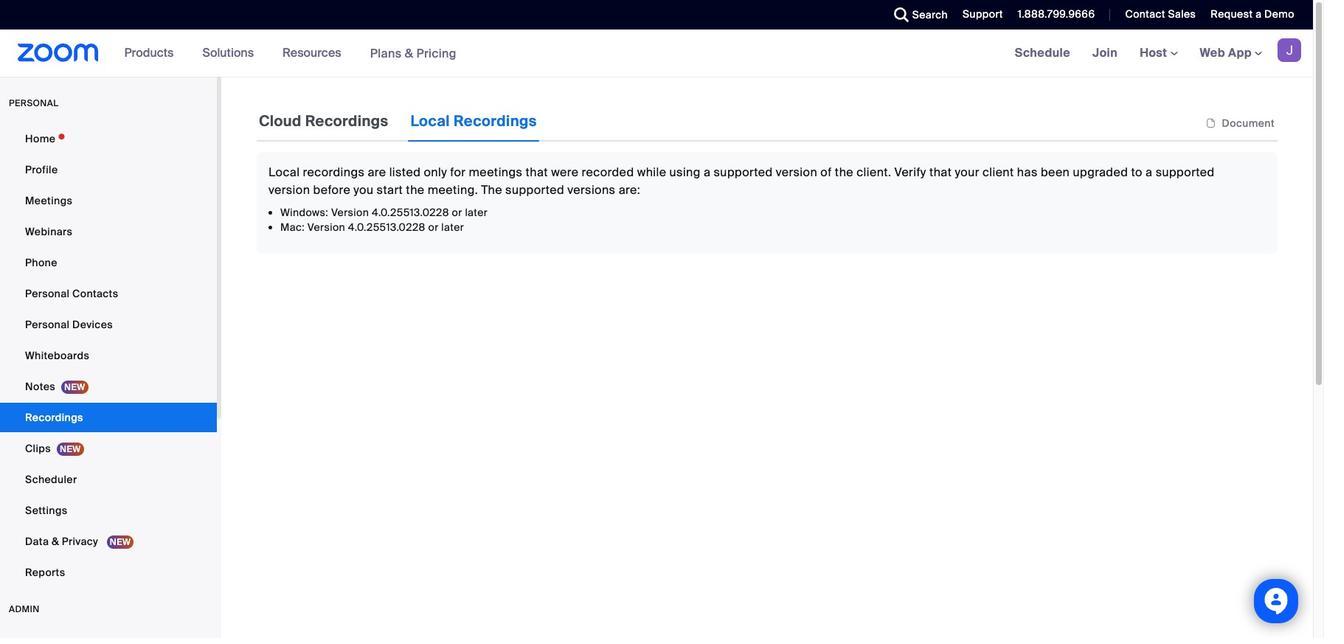 Task type: vqa. For each thing, say whether or not it's contained in the screenshot.
Open icon
no



Task type: locate. For each thing, give the bounding box(es) containing it.
0 vertical spatial version
[[331, 206, 369, 219]]

profile
[[25, 163, 58, 176]]

0 vertical spatial &
[[405, 45, 413, 61]]

meetings navigation
[[1004, 30, 1313, 77]]

request a demo link
[[1200, 0, 1313, 30], [1211, 7, 1295, 21]]

personal up whiteboards
[[25, 318, 70, 331]]

1 horizontal spatial recordings
[[305, 111, 388, 131]]

the
[[481, 182, 502, 198]]

local up only
[[410, 111, 450, 131]]

0 horizontal spatial later
[[441, 221, 464, 234]]

0 horizontal spatial supported
[[505, 182, 564, 198]]

supported right to
[[1156, 164, 1215, 180]]

0 horizontal spatial or
[[428, 221, 439, 234]]

0 horizontal spatial that
[[526, 164, 548, 180]]

settings link
[[0, 496, 217, 525]]

whiteboards
[[25, 349, 89, 362]]

personal menu menu
[[0, 124, 217, 589]]

0 vertical spatial version
[[776, 164, 817, 180]]

recordings
[[305, 111, 388, 131], [454, 111, 537, 131], [25, 411, 83, 424]]

demo
[[1264, 7, 1295, 21]]

settings
[[25, 504, 68, 517]]

schedule
[[1015, 45, 1070, 60]]

file image
[[1206, 117, 1216, 130]]

personal
[[25, 287, 70, 300], [25, 318, 70, 331]]

1 personal from the top
[[25, 287, 70, 300]]

windows: version 4.0.25513.0228 or later mac: version 4.0.25513.0228 or later
[[280, 206, 488, 234]]

& right data at the bottom of page
[[52, 535, 59, 548]]

0 horizontal spatial version
[[268, 182, 310, 198]]

the right of
[[835, 164, 853, 180]]

zoom logo image
[[18, 44, 99, 62]]

0 vertical spatial later
[[465, 206, 488, 219]]

app
[[1228, 45, 1252, 60]]

2 personal from the top
[[25, 318, 70, 331]]

support link
[[952, 0, 1007, 30], [963, 7, 1003, 21]]

& inside personal menu menu
[[52, 535, 59, 548]]

recordings down notes
[[25, 411, 83, 424]]

clips link
[[0, 434, 217, 463]]

scheduler link
[[0, 465, 217, 494]]

that left were
[[526, 164, 548, 180]]

phone link
[[0, 248, 217, 277]]

notes
[[25, 380, 55, 393]]

version down you
[[331, 206, 369, 219]]

version
[[776, 164, 817, 180], [268, 182, 310, 198]]

the
[[835, 164, 853, 180], [406, 182, 425, 198]]

1 vertical spatial later
[[441, 221, 464, 234]]

local inside tab
[[410, 111, 450, 131]]

personal contacts
[[25, 287, 118, 300]]

1 horizontal spatial later
[[465, 206, 488, 219]]

home
[[25, 132, 56, 145]]

later down the meeting.
[[441, 221, 464, 234]]

1.888.799.9666 button
[[1007, 0, 1099, 30], [1018, 7, 1095, 21]]

that
[[526, 164, 548, 180], [929, 164, 952, 180]]

pricing
[[416, 45, 457, 61]]

mac:
[[280, 221, 305, 234]]

that left your
[[929, 164, 952, 180]]

a right using
[[704, 164, 711, 180]]

later down the at the left top of the page
[[465, 206, 488, 219]]

meetings
[[25, 194, 72, 207]]

supported right using
[[714, 164, 773, 180]]

0 vertical spatial personal
[[25, 287, 70, 300]]

document
[[1222, 117, 1275, 130]]

recordings up recordings
[[305, 111, 388, 131]]

to
[[1131, 164, 1142, 180]]

later
[[465, 206, 488, 219], [441, 221, 464, 234]]

recorded
[[582, 164, 634, 180]]

personal devices link
[[0, 310, 217, 339]]

banner
[[0, 30, 1313, 77]]

& right plans
[[405, 45, 413, 61]]

0 vertical spatial or
[[452, 206, 462, 219]]

0 horizontal spatial recordings
[[25, 411, 83, 424]]

1 that from the left
[[526, 164, 548, 180]]

0 horizontal spatial &
[[52, 535, 59, 548]]

2 horizontal spatial recordings
[[454, 111, 537, 131]]

contact sales link
[[1114, 0, 1200, 30], [1125, 7, 1196, 21]]

version
[[331, 206, 369, 219], [307, 221, 345, 234]]

local for local recordings are listed only for meetings that were recorded while using a supported version of the client. verify that your client has been upgraded to a supported version before you start the meeting. the supported versions are:
[[268, 164, 300, 180]]

1 vertical spatial local
[[268, 164, 300, 180]]

support
[[963, 7, 1003, 21]]

are:
[[619, 182, 640, 198]]

recordings
[[303, 164, 365, 180]]

local up windows:
[[268, 164, 300, 180]]

using
[[669, 164, 701, 180]]

the down listed
[[406, 182, 425, 198]]

data & privacy
[[25, 535, 101, 548]]

1 vertical spatial or
[[428, 221, 439, 234]]

schedule link
[[1004, 30, 1081, 77]]

& inside product information navigation
[[405, 45, 413, 61]]

local recordings are listed only for meetings that were recorded while using a supported version of the client. verify that your client has been upgraded to a supported version before you start the meeting. the supported versions are:
[[268, 164, 1215, 198]]

a
[[1256, 7, 1262, 21], [704, 164, 711, 180], [1146, 164, 1153, 180]]

0 horizontal spatial local
[[268, 164, 300, 180]]

1 horizontal spatial version
[[776, 164, 817, 180]]

1 horizontal spatial or
[[452, 206, 462, 219]]

plans & pricing link
[[370, 45, 457, 61], [370, 45, 457, 61]]

1 vertical spatial version
[[268, 182, 310, 198]]

home link
[[0, 124, 217, 153]]

1 vertical spatial personal
[[25, 318, 70, 331]]

recordings up meetings
[[454, 111, 537, 131]]

solutions
[[202, 45, 254, 60]]

sales
[[1168, 7, 1196, 21]]

personal
[[9, 97, 59, 109]]

data
[[25, 535, 49, 548]]

version up windows:
[[268, 182, 310, 198]]

supported down were
[[505, 182, 564, 198]]

document button
[[1203, 117, 1278, 130]]

client.
[[857, 164, 891, 180]]

0 horizontal spatial a
[[704, 164, 711, 180]]

personal down phone at the left of page
[[25, 287, 70, 300]]

version down windows:
[[307, 221, 345, 234]]

1 horizontal spatial &
[[405, 45, 413, 61]]

for
[[450, 164, 466, 180]]

1 horizontal spatial that
[[929, 164, 952, 180]]

local inside local recordings are listed only for meetings that were recorded while using a supported version of the client. verify that your client has been upgraded to a supported version before you start the meeting. the supported versions are:
[[268, 164, 300, 180]]

1 horizontal spatial a
[[1146, 164, 1153, 180]]

0 horizontal spatial the
[[406, 182, 425, 198]]

only
[[424, 164, 447, 180]]

a left demo
[[1256, 7, 1262, 21]]

banner containing products
[[0, 30, 1313, 77]]

1 vertical spatial &
[[52, 535, 59, 548]]

host
[[1140, 45, 1170, 60]]

versions
[[567, 182, 615, 198]]

0 vertical spatial local
[[410, 111, 450, 131]]

1 horizontal spatial local
[[410, 111, 450, 131]]

or
[[452, 206, 462, 219], [428, 221, 439, 234]]

supported
[[714, 164, 773, 180], [1156, 164, 1215, 180], [505, 182, 564, 198]]

0 vertical spatial the
[[835, 164, 853, 180]]

version left of
[[776, 164, 817, 180]]

personal for personal devices
[[25, 318, 70, 331]]

a right to
[[1146, 164, 1153, 180]]



Task type: describe. For each thing, give the bounding box(es) containing it.
your
[[955, 164, 979, 180]]

of
[[820, 164, 832, 180]]

cloud recordings tab
[[257, 100, 391, 142]]

contact
[[1125, 7, 1165, 21]]

search
[[912, 8, 948, 21]]

tabs of recording tab list
[[257, 100, 539, 142]]

admin
[[9, 603, 40, 615]]

2 horizontal spatial supported
[[1156, 164, 1215, 180]]

while
[[637, 164, 666, 180]]

plans & pricing
[[370, 45, 457, 61]]

recordings for cloud recordings
[[305, 111, 388, 131]]

recordings link
[[0, 403, 217, 432]]

privacy
[[62, 535, 98, 548]]

contact sales
[[1125, 7, 1196, 21]]

client
[[982, 164, 1014, 180]]

devices
[[72, 318, 113, 331]]

meeting.
[[428, 182, 478, 198]]

& for privacy
[[52, 535, 59, 548]]

web app button
[[1200, 45, 1262, 60]]

recordings for local recordings
[[454, 111, 537, 131]]

local recordings tab
[[408, 100, 539, 142]]

2 that from the left
[[929, 164, 952, 180]]

profile link
[[0, 155, 217, 184]]

data & privacy link
[[0, 527, 217, 556]]

1 vertical spatial version
[[307, 221, 345, 234]]

contacts
[[72, 287, 118, 300]]

phone
[[25, 256, 57, 269]]

webinars
[[25, 225, 72, 238]]

has
[[1017, 164, 1038, 180]]

local for local recordings
[[410, 111, 450, 131]]

1 vertical spatial 4.0.25513.0228
[[348, 221, 425, 234]]

scheduler
[[25, 473, 77, 486]]

join link
[[1081, 30, 1129, 77]]

notes link
[[0, 372, 217, 401]]

recordings inside personal menu menu
[[25, 411, 83, 424]]

clips
[[25, 442, 51, 455]]

webinars link
[[0, 217, 217, 246]]

resources
[[283, 45, 341, 60]]

you
[[354, 182, 374, 198]]

1.888.799.9666
[[1018, 7, 1095, 21]]

cloud recordings
[[259, 111, 388, 131]]

upgraded
[[1073, 164, 1128, 180]]

0 vertical spatial 4.0.25513.0228
[[372, 206, 449, 219]]

were
[[551, 164, 579, 180]]

are
[[368, 164, 386, 180]]

profile picture image
[[1278, 38, 1301, 62]]

web app
[[1200, 45, 1252, 60]]

request
[[1211, 7, 1253, 21]]

solutions button
[[202, 30, 260, 77]]

1 vertical spatial the
[[406, 182, 425, 198]]

local recordings
[[410, 111, 537, 131]]

windows:
[[280, 206, 328, 219]]

request a demo
[[1211, 7, 1295, 21]]

resources button
[[283, 30, 348, 77]]

personal contacts link
[[0, 279, 217, 308]]

reports
[[25, 566, 65, 579]]

main content element
[[257, 100, 1278, 254]]

1 horizontal spatial supported
[[714, 164, 773, 180]]

web
[[1200, 45, 1225, 60]]

personal for personal contacts
[[25, 287, 70, 300]]

whiteboards link
[[0, 341, 217, 370]]

cloud
[[259, 111, 302, 131]]

2 horizontal spatial a
[[1256, 7, 1262, 21]]

product information navigation
[[113, 30, 468, 77]]

& for pricing
[[405, 45, 413, 61]]

host button
[[1140, 45, 1178, 60]]

reports link
[[0, 558, 217, 587]]

meetings link
[[0, 186, 217, 215]]

products
[[124, 45, 174, 60]]

listed
[[389, 164, 421, 180]]

join
[[1092, 45, 1118, 60]]

meetings
[[469, 164, 522, 180]]

been
[[1041, 164, 1070, 180]]

plans
[[370, 45, 402, 61]]

verify
[[894, 164, 926, 180]]

personal devices
[[25, 318, 113, 331]]

search button
[[883, 0, 952, 30]]

products button
[[124, 30, 180, 77]]

start
[[377, 182, 403, 198]]

before
[[313, 182, 350, 198]]

1 horizontal spatial the
[[835, 164, 853, 180]]



